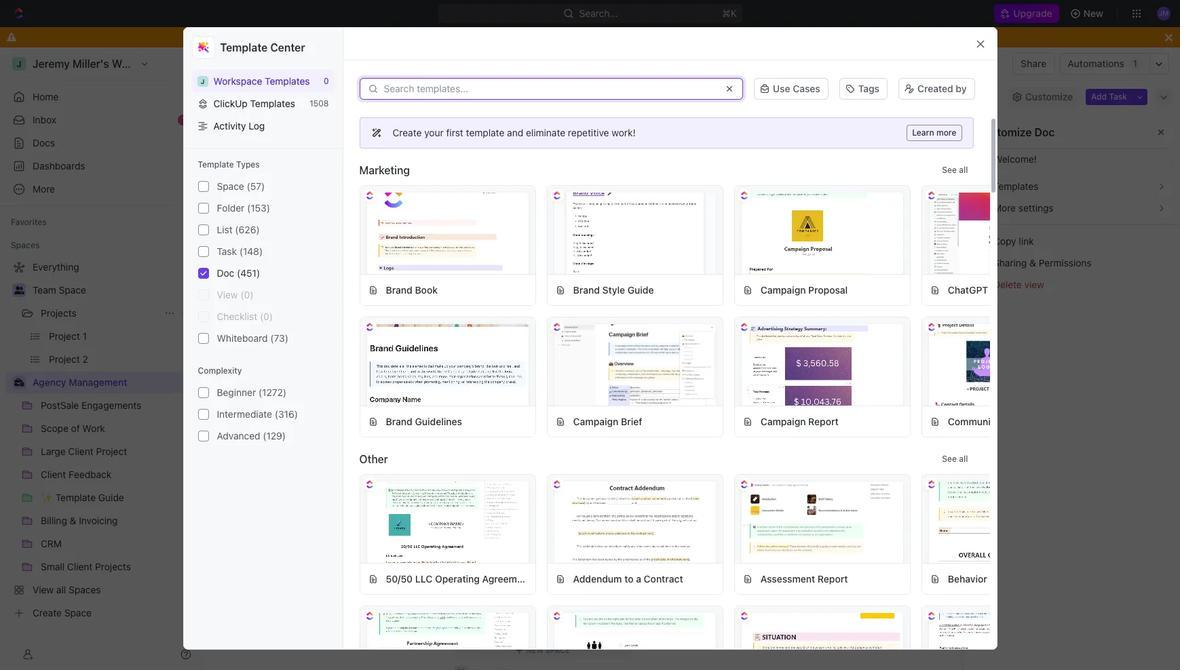 Task type: locate. For each thing, give the bounding box(es) containing it.
all down communication
[[959, 454, 968, 464]]

1 all from the top
[[959, 165, 968, 175]]

all down learn more link
[[959, 165, 968, 175]]

add left "(57)"
[[228, 182, 245, 192]]

add for add page
[[228, 182, 245, 192]]

communication campaign
[[948, 416, 1067, 427]]

1 vertical spatial task
[[217, 246, 237, 257]]

comment
[[474, 245, 515, 257]]

inbox
[[33, 114, 56, 126]]

2 vertical spatial add
[[454, 245, 471, 257]]

tags button
[[834, 77, 893, 101]]

team inside the 'sidebar' navigation
[[33, 284, 56, 296]]

0 vertical spatial business time image
[[216, 60, 224, 67]]

task down automations
[[1110, 91, 1128, 101]]

2 see all from the top
[[942, 454, 968, 464]]

campaign for campaign report
[[761, 416, 806, 427]]

welcome! down comment
[[439, 262, 564, 294]]

brand for brand style guide
[[573, 284, 600, 296]]

2 vertical spatial template
[[501, 374, 550, 386]]

guide
[[586, 358, 613, 370]]

0 vertical spatial to
[[504, 31, 513, 43]]

new
[[1084, 7, 1104, 19]]

0 vertical spatial space
[[217, 181, 244, 192]]

Advanced (129) checkbox
[[198, 431, 209, 442]]

folder (153)
[[217, 202, 270, 214]]

0 horizontal spatial doc
[[217, 268, 234, 279]]

doc down customize "button" at right
[[1035, 126, 1055, 138]]

1 vertical spatial (0)
[[260, 311, 273, 322]]

template center
[[220, 41, 305, 54]]

see all button down communication
[[937, 451, 974, 468]]

report for campaign report
[[809, 416, 839, 427]]

see all down the more
[[942, 165, 968, 175]]

to inside to access the included setup guide and relevant resources, navigate to the sidebar shown below and click
[[779, 358, 789, 370]]

by
[[956, 83, 967, 94]]

1 horizontal spatial list
[[806, 91, 822, 102]]

0 vertical spatial list
[[806, 91, 822, 102]]

campaign
[[761, 284, 806, 296], [573, 416, 619, 427], [761, 416, 806, 427], [1021, 416, 1067, 427]]

brief
[[621, 416, 643, 427]]

and down to
[[440, 374, 458, 386]]

templates up activity log button
[[250, 98, 295, 109]]

customize inside customize "button"
[[1026, 91, 1073, 102]]

1 vertical spatial templates
[[250, 98, 295, 109]]

the up the ✨
[[492, 358, 508, 370]]

0 vertical spatial marketing
[[359, 164, 410, 177]]

copy link button
[[972, 231, 1172, 253]]

2 vertical spatial management
[[69, 377, 127, 388]]

2 the from the left
[[791, 358, 807, 370]]

see all button down the more
[[937, 162, 974, 179]]

page
[[247, 182, 268, 192]]

0 vertical spatial task
[[1110, 91, 1128, 101]]

brand style guide
[[573, 284, 654, 296]]

for
[[1032, 284, 1044, 296]]

agency
[[228, 58, 262, 69], [227, 123, 260, 135], [33, 377, 66, 388]]

operating
[[435, 573, 480, 585]]

created by button
[[893, 77, 981, 101]]

timeline link
[[623, 87, 663, 106]]

2 see all button from the top
[[937, 451, 974, 468]]

beginner (1272)
[[217, 387, 287, 399]]

1 see from the top
[[942, 165, 957, 175]]

0 horizontal spatial to
[[504, 31, 513, 43]]

use cases button
[[749, 77, 834, 101]]

50/50
[[386, 573, 413, 585]]

0 vertical spatial all
[[959, 165, 968, 175]]

see all button for marketing
[[937, 162, 974, 179]]

agency down clickup templates at left top
[[227, 123, 260, 135]]

agency management for agency management link for business time icon
[[33, 377, 127, 388]]

0 vertical spatial see all
[[942, 165, 968, 175]]

Search templates... text field
[[384, 84, 716, 94]]

1 horizontal spatial to
[[625, 573, 634, 585]]

2 horizontal spatial and
[[616, 358, 635, 370]]

want
[[480, 31, 502, 43]]

1 vertical spatial customize
[[978, 126, 1032, 138]]

(73)
[[270, 333, 289, 344]]

see down the more
[[942, 165, 957, 175]]

0 horizontal spatial and
[[440, 374, 458, 386]]

agency management right business time icon
[[33, 377, 127, 388]]

0 horizontal spatial the
[[492, 358, 508, 370]]

campaign left brief at the right bottom of page
[[573, 416, 619, 427]]

add for add comment
[[454, 245, 471, 257]]

to right want
[[504, 31, 513, 43]]

0 vertical spatial see all button
[[937, 162, 974, 179]]

agency inside the 'sidebar' navigation
[[33, 377, 66, 388]]

share button
[[1013, 53, 1055, 75]]

1 left activity
[[182, 115, 186, 125]]

management inside the 'sidebar' navigation
[[69, 377, 127, 388]]

1 horizontal spatial marketing
[[1047, 284, 1092, 296]]

space up the folder
[[217, 181, 244, 192]]

and right guide
[[616, 358, 635, 370]]

use
[[773, 83, 791, 94]]

2 vertical spatial agency management link
[[33, 372, 194, 394]]

Intermediate (316) checkbox
[[198, 409, 209, 420]]

1 vertical spatial management
[[263, 123, 320, 135]]

style
[[603, 284, 625, 296]]

see
[[942, 165, 957, 175], [942, 454, 957, 464]]

template
[[220, 41, 268, 54], [198, 160, 234, 170], [501, 374, 550, 386]]

1 vertical spatial space
[[59, 284, 86, 296]]

and
[[507, 127, 524, 138], [616, 358, 635, 370], [440, 374, 458, 386]]

1 horizontal spatial doc
[[1035, 126, 1055, 138]]

whiteboard
[[217, 333, 268, 344]]

task inside add task button
[[1110, 91, 1128, 101]]

2 horizontal spatial add
[[1092, 91, 1107, 101]]

activity log button
[[192, 115, 334, 137]]

0 horizontal spatial list
[[217, 224, 233, 236]]

template up "workspace"
[[220, 41, 268, 54]]

0 vertical spatial (0)
[[241, 289, 254, 301]]

👋
[[333, 124, 344, 135]]

0 vertical spatial management
[[264, 58, 323, 69]]

to left a
[[625, 573, 634, 585]]

marketing down create
[[359, 164, 410, 177]]

campaign left proposal
[[761, 284, 806, 296]]

link
[[1019, 236, 1034, 247]]

see all
[[942, 165, 968, 175], [942, 454, 968, 464]]

campaign report
[[761, 416, 839, 427]]

1 vertical spatial list
[[217, 224, 233, 236]]

enable
[[657, 31, 688, 43]]

welcome! right 👋
[[346, 123, 390, 135]]

2 vertical spatial agency
[[33, 377, 66, 388]]

1 horizontal spatial the
[[791, 358, 807, 370]]

view
[[217, 289, 238, 301]]

0 vertical spatial 1
[[1134, 58, 1138, 69]]

0 horizontal spatial (0)
[[241, 289, 254, 301]]

0 vertical spatial add
[[1092, 91, 1107, 101]]

(316)
[[275, 409, 298, 420]]

add inside button
[[1092, 91, 1107, 101]]

created by
[[918, 83, 967, 94]]

team inside "link"
[[756, 91, 780, 102]]

0 horizontal spatial add
[[228, 182, 245, 192]]

0
[[324, 76, 329, 86]]

notifications?
[[587, 31, 648, 43]]

agency up "workspace"
[[228, 58, 262, 69]]

0 horizontal spatial 1
[[182, 115, 186, 125]]

2 horizontal spatial to
[[779, 358, 789, 370]]

space inside the 'sidebar' navigation
[[59, 284, 86, 296]]

agency management down clickup templates at left top
[[227, 123, 320, 135]]

do
[[446, 31, 459, 43]]

1 vertical spatial team
[[33, 284, 56, 296]]

customize doc
[[978, 126, 1055, 138]]

report right assessment
[[818, 573, 848, 585]]

doc up the view
[[217, 268, 234, 279]]

welcome! down customize doc
[[994, 153, 1037, 165]]

tree
[[5, 257, 197, 625]]

agency management down center
[[228, 58, 323, 69]]

share down customize "button" at right
[[1032, 124, 1058, 135]]

brand left book
[[386, 284, 413, 296]]

1 see all button from the top
[[937, 162, 974, 179]]

1 see all from the top
[[942, 165, 968, 175]]

0 horizontal spatial task
[[217, 246, 237, 257]]

1 vertical spatial agency
[[227, 123, 260, 135]]

add task button
[[1086, 89, 1133, 105]]

campaign down navigate
[[761, 416, 806, 427]]

space (57)
[[217, 181, 265, 192]]

0 vertical spatial customize
[[1026, 91, 1073, 102]]

share up customize "button" at right
[[1021, 58, 1047, 69]]

1 vertical spatial 1
[[182, 115, 186, 125]]

(0) right the view
[[241, 289, 254, 301]]

see down communication
[[942, 454, 957, 464]]

None checkbox
[[198, 181, 209, 192], [198, 225, 209, 236], [198, 268, 209, 279], [198, 290, 209, 301], [198, 333, 209, 344], [198, 181, 209, 192], [198, 225, 209, 236], [198, 268, 209, 279], [198, 290, 209, 301], [198, 333, 209, 344]]

more
[[937, 128, 957, 138]]

click
[[461, 374, 484, 386]]

add down automations
[[1092, 91, 1107, 101]]

the left sidebar
[[791, 358, 807, 370]]

1 vertical spatial see
[[942, 454, 957, 464]]

agency management
[[228, 58, 323, 69], [227, 123, 320, 135], [33, 377, 127, 388]]

first
[[446, 127, 464, 138]]

report right behavior
[[990, 573, 1020, 585]]

see all for marketing
[[942, 165, 968, 175]]

1 horizontal spatial space
[[217, 181, 244, 192]]

1 right automations
[[1134, 58, 1138, 69]]

1 vertical spatial agency management link
[[227, 123, 320, 135]]

team for team
[[756, 91, 780, 102]]

report down sidebar
[[809, 416, 839, 427]]

(0)
[[241, 289, 254, 301], [260, 311, 273, 322]]

workload link
[[686, 87, 731, 106]]

browser
[[548, 31, 585, 43]]

brand left "guidelines"
[[386, 416, 413, 427]]

upgrade
[[1014, 7, 1053, 19]]

beginner
[[217, 387, 256, 399]]

1 vertical spatial template
[[198, 160, 234, 170]]

more settings
[[994, 202, 1054, 214]]

1 horizontal spatial 1
[[1134, 58, 1138, 69]]

add left comment
[[454, 245, 471, 257]]

0 vertical spatial share
[[1021, 58, 1047, 69]]

0 vertical spatial see
[[942, 165, 957, 175]]

business time image
[[14, 379, 24, 387]]

2 see from the top
[[942, 454, 957, 464]]

customize down customize "button" at right
[[978, 126, 1032, 138]]

1 horizontal spatial task
[[1110, 91, 1128, 101]]

1 vertical spatial agency management
[[227, 123, 320, 135]]

None checkbox
[[198, 203, 209, 214], [198, 246, 209, 257], [198, 312, 209, 322], [198, 203, 209, 214], [198, 246, 209, 257], [198, 312, 209, 322]]

intermediate (316)
[[217, 409, 298, 420]]

welcome!
[[299, 91, 343, 102], [346, 123, 390, 135], [994, 153, 1037, 165], [439, 262, 564, 294]]

agency management inside the 'sidebar' navigation
[[33, 377, 127, 388]]

below
[[884, 358, 914, 370]]

wiki
[[368, 91, 387, 102]]

brand left style
[[573, 284, 600, 296]]

business time image up "workspace"
[[216, 60, 224, 67]]

agency right business time icon
[[33, 377, 66, 388]]

2 vertical spatial agency management
[[33, 377, 127, 388]]

add comment
[[454, 245, 515, 257]]

campaign for campaign brief
[[573, 416, 619, 427]]

1 vertical spatial see all button
[[937, 451, 974, 468]]

activity log
[[214, 120, 265, 132]]

space up projects
[[59, 284, 86, 296]]

template
[[466, 127, 505, 138]]

agency for bottommost business time image
[[227, 123, 260, 135]]

add for add task
[[1092, 91, 1107, 101]]

&
[[1030, 257, 1037, 269]]

complexity
[[198, 366, 242, 376]]

1 horizontal spatial team
[[756, 91, 780, 102]]

1 vertical spatial add
[[228, 182, 245, 192]]

template left types
[[198, 160, 234, 170]]

all for marketing
[[959, 165, 968, 175]]

list for list (626)
[[217, 224, 233, 236]]

2 all from the top
[[959, 454, 968, 464]]

customize for customize
[[1026, 91, 1073, 102]]

to right navigate
[[779, 358, 789, 370]]

template down included
[[501, 374, 550, 386]]

(451)
[[237, 268, 260, 279]]

0 vertical spatial template
[[220, 41, 268, 54]]

business time image down clickup
[[216, 127, 223, 132]]

1 vertical spatial marketing
[[1047, 284, 1092, 296]]

business time image
[[216, 60, 224, 67], [216, 127, 223, 132]]

permissions
[[1039, 257, 1092, 269]]

list for list
[[806, 91, 822, 102]]

workspace
[[214, 75, 262, 87]]

0 horizontal spatial space
[[59, 284, 86, 296]]

(0) for view (0)
[[241, 289, 254, 301]]

overview link
[[229, 87, 273, 106]]

2 vertical spatial to
[[625, 573, 634, 585]]

projects link
[[41, 303, 159, 325]]

0 horizontal spatial marketing
[[359, 164, 410, 177]]

1 vertical spatial see all
[[942, 454, 968, 464]]

team space link
[[33, 280, 194, 301]]

task
[[1110, 91, 1128, 101], [217, 246, 237, 257]]

brand guidelines
[[386, 416, 462, 427]]

marketing down sharing & permissions button
[[1047, 284, 1092, 296]]

brand for brand guidelines
[[386, 416, 413, 427]]

1 horizontal spatial (0)
[[260, 311, 273, 322]]

customize down share button
[[1026, 91, 1073, 102]]

tree containing team space
[[5, 257, 197, 625]]

space
[[217, 181, 244, 192], [59, 284, 86, 296]]

cases
[[793, 83, 821, 94]]

0 vertical spatial team
[[756, 91, 780, 102]]

1 vertical spatial and
[[616, 358, 635, 370]]

0 vertical spatial agency management link
[[211, 56, 326, 72]]

see all down communication
[[942, 454, 968, 464]]

0 horizontal spatial team
[[33, 284, 56, 296]]

1 vertical spatial all
[[959, 454, 968, 464]]

task left the (148)
[[217, 246, 237, 257]]

1 vertical spatial share
[[1032, 124, 1058, 135]]

1 horizontal spatial and
[[507, 127, 524, 138]]

✨
[[487, 375, 501, 388]]

report for assessment report
[[818, 573, 848, 585]]

1 vertical spatial to
[[779, 358, 789, 370]]

and right template
[[507, 127, 524, 138]]

add page
[[228, 182, 268, 192]]

2 vertical spatial and
[[440, 374, 458, 386]]

1 horizontal spatial add
[[454, 245, 471, 257]]

templates down center
[[265, 75, 310, 87]]

0 vertical spatial templates
[[265, 75, 310, 87]]

overall process
[[530, 91, 600, 102]]

(0) up (73)
[[260, 311, 273, 322]]



Task type: vqa. For each thing, say whether or not it's contained in the screenshot.
Copy link Button
yes



Task type: describe. For each thing, give the bounding box(es) containing it.
0 vertical spatial and
[[507, 127, 524, 138]]

welcome! down 0 on the top left of page
[[299, 91, 343, 102]]

wiki link
[[365, 87, 387, 106]]

you
[[461, 31, 478, 43]]

started
[[518, 324, 591, 350]]

created by button
[[899, 78, 975, 100]]

1 the from the left
[[492, 358, 508, 370]]

relevant
[[638, 358, 677, 370]]

0 vertical spatial agency management
[[228, 58, 323, 69]]

docs link
[[5, 132, 197, 154]]

prompts
[[991, 284, 1029, 296]]

1 vertical spatial business time image
[[216, 127, 223, 132]]

0 vertical spatial doc
[[1035, 126, 1055, 138]]

1 vertical spatial doc
[[217, 268, 234, 279]]

organizational chart link
[[410, 87, 505, 106]]

agency management for agency management link associated with bottommost business time image
[[227, 123, 320, 135]]

(153)
[[247, 202, 270, 214]]

see for other
[[942, 454, 957, 464]]

campaign right communication
[[1021, 416, 1067, 427]]

center
[[270, 41, 305, 54]]

create your first template and eliminate repetitive work!
[[393, 127, 636, 138]]

view
[[1025, 279, 1045, 291]]

book
[[415, 284, 438, 296]]

agency management link for business time icon
[[33, 372, 194, 394]]

checklist
[[217, 311, 257, 322]]

templates for clickup templates
[[250, 98, 295, 109]]

👋 welcome!
[[333, 123, 390, 135]]

see all for other
[[942, 454, 968, 464]]

guide:
[[553, 374, 587, 386]]

search...
[[579, 7, 618, 19]]

eliminate
[[526, 127, 566, 138]]

checklist (0)
[[217, 311, 273, 322]]

0 vertical spatial agency
[[228, 58, 262, 69]]

home link
[[5, 86, 197, 108]]

team link
[[753, 87, 780, 106]]

automations
[[1068, 58, 1125, 69]]

tree inside the 'sidebar' navigation
[[5, 257, 197, 625]]

created
[[918, 83, 954, 94]]

✨ template guide:
[[487, 374, 587, 388]]

templates for workspace templates
[[265, 75, 310, 87]]

to
[[440, 358, 452, 370]]

behavior
[[948, 573, 988, 585]]

(0) for checklist (0)
[[260, 311, 273, 322]]

welcome! link
[[296, 87, 343, 106]]

see for marketing
[[942, 165, 957, 175]]

communication
[[948, 416, 1019, 427]]

template inside ✨ template guide:
[[501, 374, 550, 386]]

template for template types
[[198, 160, 234, 170]]

behavior report
[[948, 573, 1020, 585]]

agency for business time icon
[[33, 377, 66, 388]]

doc (451)
[[217, 268, 260, 279]]

Beginner (1272) checkbox
[[198, 388, 209, 399]]

hide
[[694, 31, 715, 43]]

organizational
[[412, 91, 478, 102]]

advanced (129)
[[217, 430, 286, 442]]

tags
[[859, 83, 880, 94]]

guidelines
[[415, 416, 462, 427]]

1508
[[310, 98, 329, 109]]

use cases button
[[754, 78, 829, 100]]

more settings button
[[972, 198, 1172, 219]]

sidebar navigation
[[0, 48, 203, 671]]

shown
[[850, 358, 882, 370]]

brand for brand book
[[386, 284, 413, 296]]

log
[[249, 120, 265, 132]]

agreement
[[482, 573, 532, 585]]

management for business time icon
[[69, 377, 127, 388]]

favorites button
[[5, 215, 52, 231]]

customize button
[[1008, 87, 1077, 106]]

setup
[[555, 358, 583, 370]]

dashboards
[[33, 160, 85, 172]]

customize for customize doc
[[978, 126, 1032, 138]]

user group image
[[14, 286, 24, 295]]

j
[[201, 77, 205, 85]]

(148)
[[240, 246, 263, 257]]

see all button for other
[[937, 451, 974, 468]]

llc
[[415, 573, 433, 585]]

assessment report
[[761, 573, 848, 585]]

your
[[424, 127, 444, 138]]

assessment
[[761, 573, 816, 585]]

agency management link for bottommost business time image
[[227, 123, 320, 135]]

(1272)
[[259, 387, 287, 399]]

(129)
[[263, 430, 286, 442]]

template for template center
[[220, 41, 268, 54]]

campaign brief
[[573, 416, 643, 427]]

jeremy miller's workspace, , element
[[197, 76, 208, 87]]

enable
[[516, 31, 546, 43]]

list link
[[803, 87, 822, 106]]

contract
[[644, 573, 683, 585]]

(626)
[[235, 224, 260, 236]]

learn more link
[[907, 125, 962, 141]]

organizational chart
[[412, 91, 505, 102]]

dashboards link
[[5, 155, 197, 177]]

add task
[[1092, 91, 1128, 101]]

management for bottommost business time image
[[263, 123, 320, 135]]

1 inside the 'sidebar' navigation
[[182, 115, 186, 125]]

settings
[[1019, 202, 1054, 214]]

access
[[455, 358, 489, 370]]

upgrade link
[[995, 4, 1059, 23]]

campaign proposal
[[761, 284, 848, 296]]

guide
[[628, 284, 654, 296]]

home
[[33, 91, 59, 103]]

work!
[[612, 127, 636, 138]]

campaign for campaign proposal
[[761, 284, 806, 296]]

sharing & permissions
[[994, 257, 1092, 269]]

report for behavior report
[[990, 573, 1020, 585]]

all for other
[[959, 454, 968, 464]]

team for team space
[[33, 284, 56, 296]]

team space
[[33, 284, 86, 296]]

create
[[393, 127, 422, 138]]

view (0)
[[217, 289, 254, 301]]

advanced
[[217, 430, 260, 442]]

process
[[564, 91, 600, 102]]

50/50 llc operating agreement
[[386, 573, 532, 585]]

types
[[236, 160, 260, 170]]

share inside share button
[[1021, 58, 1047, 69]]

sharing
[[994, 257, 1027, 269]]

chatgpt prompts for marketing
[[948, 284, 1092, 296]]



